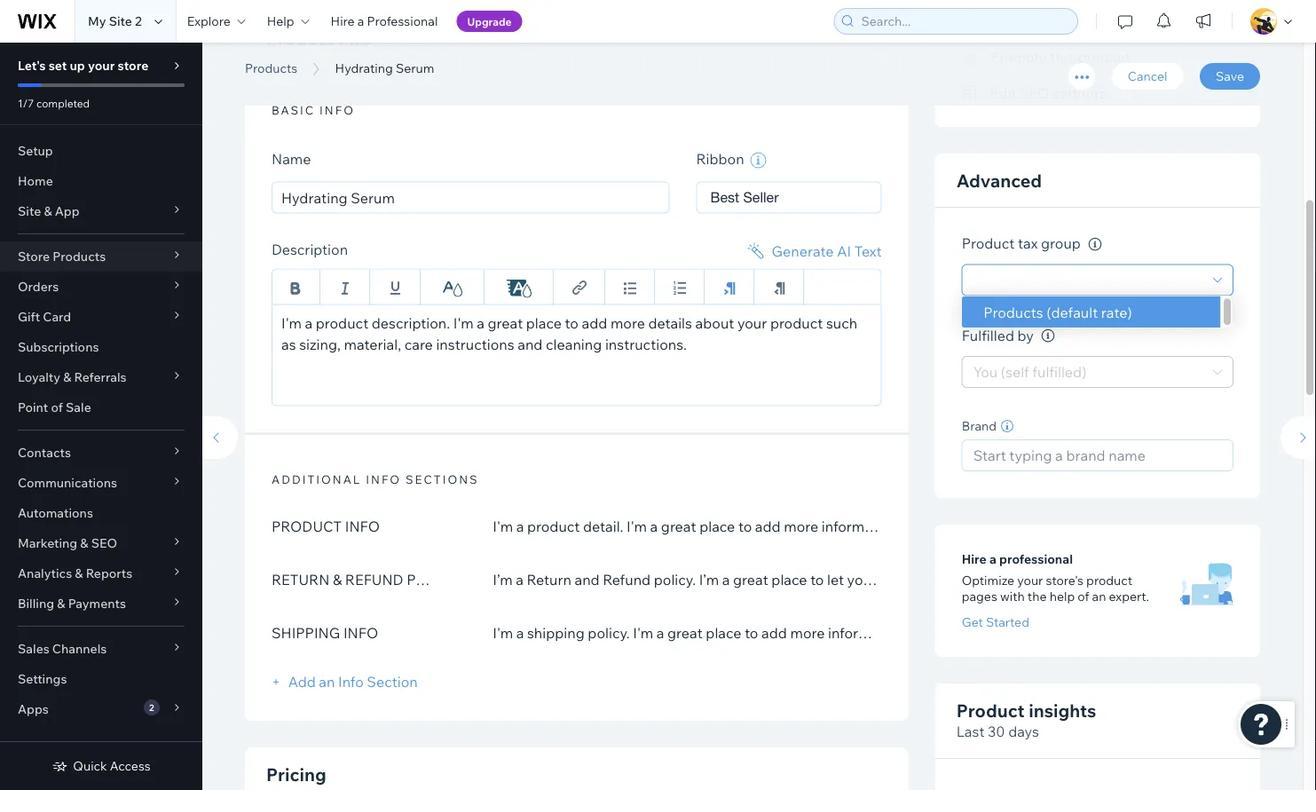 Task type: vqa. For each thing, say whether or not it's contained in the screenshot.
Point of Sale
yes



Task type: locate. For each thing, give the bounding box(es) containing it.
& for return
[[333, 571, 342, 589]]

0 vertical spatial an
[[1092, 589, 1106, 605]]

a for hire a professional
[[990, 552, 997, 567]]

0 vertical spatial hire
[[331, 13, 355, 29]]

optimize
[[962, 573, 1015, 589]]

seo inside marketing & seo dropdown button
[[91, 535, 117, 551]]

0 horizontal spatial an
[[319, 673, 335, 691]]

& for billing
[[57, 596, 65, 611]]

products inside dropdown button
[[53, 249, 106, 264]]

insights
[[1029, 699, 1097, 722]]

i'm
[[281, 314, 302, 332], [453, 314, 474, 332]]

of left 'sale' in the left of the page
[[51, 399, 63, 415]]

& right loyalty
[[63, 369, 71, 385]]

set
[[49, 58, 67, 73]]

of right help
[[1078, 589, 1090, 605]]

0 vertical spatial of
[[51, 399, 63, 415]]

settings link
[[0, 664, 202, 694]]

store
[[18, 249, 50, 264]]

analytics
[[18, 565, 72, 581]]

a up instructions at the top left of page
[[477, 314, 485, 332]]

site down home
[[18, 203, 41, 219]]

products up orders popup button
[[53, 249, 106, 264]]

site right my
[[109, 13, 132, 29]]

1 horizontal spatial products
[[245, 60, 297, 76]]

0 horizontal spatial of
[[51, 399, 63, 415]]

sale
[[66, 399, 91, 415]]

Select box search field
[[974, 265, 1213, 296]]

basic
[[272, 103, 315, 118]]

products
[[245, 60, 297, 76], [53, 249, 106, 264], [983, 304, 1043, 321]]

product up sizing, on the top of page
[[316, 314, 369, 332]]

0 vertical spatial info
[[345, 518, 380, 536]]

description.
[[372, 314, 450, 332]]

1 horizontal spatial 2
[[149, 702, 154, 713]]

of inside sidebar 'element'
[[51, 399, 63, 415]]

contacts
[[18, 445, 71, 460]]

0 horizontal spatial seo
[[91, 535, 117, 551]]

& for marketing
[[80, 535, 88, 551]]

fulfilled)
[[1033, 364, 1087, 381]]

seo
[[1020, 85, 1050, 103], [91, 535, 117, 551]]

&
[[44, 203, 52, 219], [63, 369, 71, 385], [80, 535, 88, 551], [75, 565, 83, 581], [333, 571, 342, 589], [57, 596, 65, 611]]

products link
[[236, 59, 306, 77]]

info right help "button"
[[339, 27, 371, 50]]

setup link
[[0, 136, 202, 166]]

your right about
[[738, 314, 767, 332]]

product left tax on the top right of the page
[[962, 235, 1015, 252]]

automations
[[18, 505, 93, 521]]

started
[[986, 615, 1030, 630]]

seo down the automations link
[[91, 535, 117, 551]]

product inside button
[[1078, 49, 1131, 66]]

app
[[55, 203, 80, 219]]

info left sections
[[366, 472, 401, 487]]

a up optimize
[[990, 552, 997, 567]]

1 vertical spatial hire
[[962, 552, 987, 567]]

info right basic
[[320, 103, 355, 118]]

0 horizontal spatial products
[[53, 249, 106, 264]]

product up the products link
[[266, 27, 335, 50]]

2 down settings link on the bottom of page
[[149, 702, 154, 713]]

shipping
[[272, 624, 340, 642]]

hydrating down hire a professional link
[[335, 60, 393, 76]]

site
[[109, 13, 132, 29], [18, 203, 41, 219]]

2 vertical spatial your
[[1017, 573, 1043, 589]]

0 vertical spatial 2
[[135, 13, 142, 29]]

0 vertical spatial your
[[88, 58, 115, 73]]

generate ai text
[[772, 242, 882, 260]]

subscriptions link
[[0, 332, 202, 362]]

your
[[88, 58, 115, 73], [738, 314, 767, 332], [1017, 573, 1043, 589]]

seo inside edit seo settings button
[[1020, 85, 1050, 103]]

your inside sidebar 'element'
[[88, 58, 115, 73]]

i'm up the as
[[281, 314, 302, 332]]

help button
[[256, 0, 320, 43]]

1 vertical spatial 2
[[149, 702, 154, 713]]

best
[[711, 189, 739, 206]]

product up 30
[[957, 699, 1025, 722]]

let's set up your store
[[18, 58, 149, 73]]

0 vertical spatial site
[[109, 13, 132, 29]]

subscriptions
[[18, 339, 99, 355]]

1 vertical spatial your
[[738, 314, 767, 332]]

a left professional
[[358, 13, 364, 29]]

more
[[611, 314, 645, 332]]

0 horizontal spatial hire
[[331, 13, 355, 29]]

product left such
[[770, 314, 823, 332]]

seo right edit
[[1020, 85, 1050, 103]]

hire a professional
[[962, 552, 1073, 567]]

1 vertical spatial info
[[320, 103, 355, 118]]

hire right help "button"
[[331, 13, 355, 29]]

hire inside hydrating serum form
[[962, 552, 987, 567]]

Start typing a brand name field
[[968, 441, 1228, 471]]

your inside i'm a product description. i'm a great place to add more details about your product such as sizing, material, care instructions and cleaning instructions.
[[738, 314, 767, 332]]

0 vertical spatial seo
[[1020, 85, 1050, 103]]

upgrade
[[467, 15, 512, 28]]

professional
[[367, 13, 438, 29]]

instructions.
[[605, 335, 687, 353]]

product tax group
[[962, 235, 1084, 252]]

an inside the optimize your store's product pages with the help of an expert.
[[1092, 589, 1106, 605]]

an left expert.
[[1092, 589, 1106, 605]]

1 vertical spatial an
[[319, 673, 335, 691]]

settings
[[18, 671, 67, 687]]

0 vertical spatial info
[[339, 27, 371, 50]]

get started
[[962, 615, 1030, 630]]

gift
[[18, 309, 40, 324]]

& for analytics
[[75, 565, 83, 581]]

products (default rate)
[[983, 304, 1132, 321]]

point
[[18, 399, 48, 415]]

orders
[[18, 279, 59, 294]]

i'm up instructions at the top left of page
[[453, 314, 474, 332]]

contacts button
[[0, 438, 202, 468]]

i'm a product description. i'm a great place to add more details about your product such as sizing, material, care instructions and cleaning instructions.
[[281, 314, 858, 353]]

product up expert.
[[1087, 573, 1133, 589]]

0 horizontal spatial site
[[18, 203, 41, 219]]

hydrating serum
[[245, 38, 506, 79], [335, 60, 434, 76]]

products up by
[[983, 304, 1043, 321]]

info for additional
[[366, 472, 401, 487]]

hydrating
[[245, 38, 398, 79], [335, 60, 393, 76]]

0 vertical spatial products
[[245, 60, 297, 76]]

info down the additional info sections
[[345, 518, 380, 536]]

product for product tax group
[[962, 235, 1015, 252]]

your up the
[[1017, 573, 1043, 589]]

product for product info
[[266, 27, 335, 50]]

an left info
[[319, 673, 335, 691]]

site & app button
[[0, 196, 202, 226]]

get
[[962, 615, 983, 630]]

edit seo settings button
[[962, 81, 1106, 106]]

point of sale
[[18, 399, 91, 415]]

sales channels
[[18, 641, 107, 656]]

to
[[565, 314, 579, 332]]

0 horizontal spatial your
[[88, 58, 115, 73]]

(self
[[1001, 364, 1029, 381]]

group
[[1041, 235, 1081, 252]]

info up the add an info section
[[343, 624, 378, 642]]

marketing & seo button
[[0, 528, 202, 558]]

name
[[272, 150, 311, 168]]

2 i'm from the left
[[453, 314, 474, 332]]

1 horizontal spatial of
[[1078, 589, 1090, 605]]

1 vertical spatial site
[[18, 203, 41, 219]]

1 vertical spatial of
[[1078, 589, 1090, 605]]

hire for hire a professional
[[962, 552, 987, 567]]

1 vertical spatial seo
[[91, 535, 117, 551]]

1 horizontal spatial hire
[[962, 552, 987, 567]]

0 horizontal spatial i'm
[[281, 314, 302, 332]]

quick access
[[73, 758, 151, 774]]

0 horizontal spatial 2
[[135, 13, 142, 29]]

1 vertical spatial info
[[343, 624, 378, 642]]

2 horizontal spatial your
[[1017, 573, 1043, 589]]

& right billing
[[57, 596, 65, 611]]

you
[[973, 364, 998, 381]]

apps
[[18, 701, 49, 717]]

2 right my
[[135, 13, 142, 29]]

analytics & reports button
[[0, 558, 202, 589]]

product right the 'this'
[[1078, 49, 1131, 66]]

serum down professional
[[396, 60, 434, 76]]

point of sale link
[[0, 392, 202, 423]]

hire up optimize
[[962, 552, 987, 567]]

additional
[[272, 472, 362, 487]]

communications
[[18, 475, 117, 490]]

analytics & reports
[[18, 565, 132, 581]]

product inside the product insights last 30 days
[[957, 699, 1025, 722]]

billing & payments button
[[0, 589, 202, 619]]

help
[[1050, 589, 1075, 605]]

1 horizontal spatial your
[[738, 314, 767, 332]]

& inside hydrating serum form
[[333, 571, 342, 589]]

your right the up
[[88, 58, 115, 73]]

promote this product
[[990, 49, 1131, 66]]

explore
[[187, 13, 231, 29]]

the
[[1028, 589, 1047, 605]]

of inside the optimize your store's product pages with the help of an expert.
[[1078, 589, 1090, 605]]

& right return
[[333, 571, 342, 589]]

2 vertical spatial info
[[366, 472, 401, 487]]

a up sizing, on the top of page
[[305, 314, 313, 332]]

product
[[266, 27, 335, 50], [962, 235, 1015, 252], [957, 699, 1025, 722]]

1 horizontal spatial seo
[[1020, 85, 1050, 103]]

false text field
[[272, 304, 882, 406]]

1 horizontal spatial an
[[1092, 589, 1106, 605]]

2 horizontal spatial products
[[983, 304, 1043, 321]]

2 vertical spatial products
[[983, 304, 1043, 321]]

1 horizontal spatial i'm
[[453, 314, 474, 332]]

marketing & seo
[[18, 535, 117, 551]]

1 vertical spatial product
[[962, 235, 1015, 252]]

0 vertical spatial product
[[266, 27, 335, 50]]

& left 'app'
[[44, 203, 52, 219]]

of
[[51, 399, 63, 415], [1078, 589, 1090, 605]]

products up basic
[[245, 60, 297, 76]]

text
[[855, 242, 882, 260]]

2
[[135, 13, 142, 29], [149, 702, 154, 713]]

& left the reports
[[75, 565, 83, 581]]

1 vertical spatial products
[[53, 249, 106, 264]]

my site 2
[[88, 13, 142, 29]]

info
[[345, 518, 380, 536], [343, 624, 378, 642]]

serum
[[405, 38, 506, 79], [396, 60, 434, 76]]

& up 'analytics & reports'
[[80, 535, 88, 551]]

add
[[288, 673, 316, 691]]

edit seo settings
[[990, 85, 1106, 103]]

hydrating serum down hire a professional link
[[335, 60, 434, 76]]

return & refund policy
[[272, 571, 459, 589]]

2 vertical spatial product
[[957, 699, 1025, 722]]

hydrating serum down hire a professional
[[245, 38, 506, 79]]



Task type: describe. For each thing, give the bounding box(es) containing it.
sales
[[18, 641, 49, 656]]

home link
[[0, 166, 202, 196]]

place
[[526, 314, 562, 332]]

optimize your store's product pages with the help of an expert.
[[962, 573, 1150, 605]]

1/7 completed
[[18, 96, 90, 110]]

info for product
[[339, 27, 371, 50]]

save button
[[1200, 63, 1261, 90]]

by
[[1018, 327, 1034, 344]]

products for products (default rate)
[[983, 304, 1043, 321]]

your inside the optimize your store's product pages with the help of an expert.
[[1017, 573, 1043, 589]]

pricing
[[266, 763, 326, 785]]

1 i'm from the left
[[281, 314, 302, 332]]

channels
[[52, 641, 107, 656]]

cleaning
[[546, 335, 602, 353]]

pages
[[962, 589, 998, 605]]

return
[[272, 571, 330, 589]]

1 horizontal spatial site
[[109, 13, 132, 29]]

1/7
[[18, 96, 34, 110]]

serum down upgrade
[[405, 38, 506, 79]]

Search... field
[[856, 9, 1072, 34]]

hire a professional
[[331, 13, 438, 29]]

product info
[[272, 518, 380, 536]]

sidebar element
[[0, 43, 202, 790]]

& for loyalty
[[63, 369, 71, 385]]

promote image
[[962, 50, 980, 66]]

let's
[[18, 58, 46, 73]]

policy
[[407, 571, 459, 589]]

(default
[[1046, 304, 1098, 321]]

Add a product name text field
[[272, 182, 670, 214]]

communications button
[[0, 468, 202, 498]]

cancel button
[[1112, 63, 1184, 90]]

help
[[267, 13, 294, 29]]

& for site
[[44, 203, 52, 219]]

product
[[272, 518, 342, 536]]

reports
[[86, 565, 132, 581]]

seo settings image
[[962, 86, 980, 102]]

generate ai text button
[[745, 240, 882, 262]]

tax
[[1018, 235, 1038, 252]]

info for basic
[[320, 103, 355, 118]]

generate
[[772, 242, 834, 260]]

info tooltip image
[[1089, 238, 1102, 251]]

as
[[281, 335, 296, 353]]

basic info
[[272, 103, 355, 118]]

store's
[[1046, 573, 1084, 589]]

a for hire a professional
[[358, 13, 364, 29]]

save
[[1216, 68, 1245, 84]]

30
[[988, 723, 1005, 741]]

access
[[110, 758, 151, 774]]

gift card button
[[0, 302, 202, 332]]

ribbon
[[696, 150, 748, 168]]

with
[[1000, 589, 1025, 605]]

loyalty & referrals button
[[0, 362, 202, 392]]

section
[[367, 673, 418, 691]]

such
[[826, 314, 858, 332]]

loyalty
[[18, 369, 60, 385]]

hydrating serum form
[[194, 0, 1316, 790]]

billing
[[18, 596, 54, 611]]

product inside the optimize your store's product pages with the help of an expert.
[[1087, 573, 1133, 589]]

my
[[88, 13, 106, 29]]

info tooltip image
[[1042, 330, 1055, 343]]

products for products
[[245, 60, 297, 76]]

a for i'm a product description. i'm a great place to add more details about your product such as sizing, material, care instructions and cleaning instructions.
[[305, 314, 313, 332]]

info
[[338, 673, 364, 691]]

loyalty & referrals
[[18, 369, 127, 385]]

setup
[[18, 143, 53, 158]]

referrals
[[74, 369, 127, 385]]

2 inside sidebar 'element'
[[149, 702, 154, 713]]

hydrating up "basic info"
[[245, 38, 398, 79]]

hire a professional link
[[320, 0, 449, 43]]

orders button
[[0, 272, 202, 302]]

product insights last 30 days
[[957, 699, 1097, 741]]

settings
[[1053, 85, 1106, 103]]

completed
[[36, 96, 90, 110]]

info for shipping info
[[343, 624, 378, 642]]

advanced
[[957, 169, 1042, 192]]

professional
[[999, 552, 1073, 567]]

site & app
[[18, 203, 80, 219]]

site inside site & app dropdown button
[[18, 203, 41, 219]]

product info
[[266, 27, 371, 50]]

info for product info
[[345, 518, 380, 536]]

upgrade button
[[457, 11, 522, 32]]

days
[[1009, 723, 1039, 741]]

gift card
[[18, 309, 71, 324]]

material,
[[344, 335, 401, 353]]

quick
[[73, 758, 107, 774]]

ai
[[837, 242, 851, 260]]

payments
[[68, 596, 126, 611]]

quick access button
[[52, 758, 151, 774]]

edit
[[990, 85, 1017, 103]]

hire for hire a professional
[[331, 13, 355, 29]]

last
[[957, 723, 985, 741]]

fulfilled
[[962, 327, 1015, 344]]

card
[[43, 309, 71, 324]]



